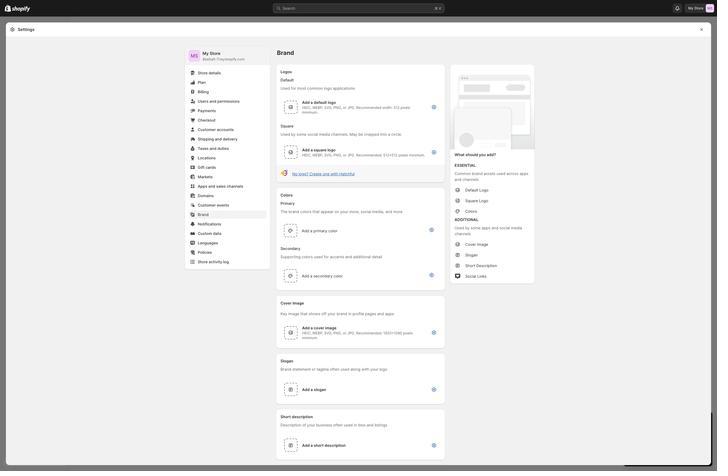 Task type: vqa. For each thing, say whether or not it's contained in the screenshot.
to
no



Task type: locate. For each thing, give the bounding box(es) containing it.
apps down square logo
[[482, 226, 491, 230]]

color right "secondary" at the bottom left of the page
[[334, 274, 343, 278]]

1 horizontal spatial image
[[325, 326, 337, 331]]

brand inside common brand assets used across apps and channels
[[472, 171, 483, 176]]

3 webp, from the top
[[312, 331, 323, 336]]

0 vertical spatial in
[[348, 312, 352, 316]]

media inside used by some apps and social media channels
[[511, 226, 522, 230]]

0 vertical spatial color
[[328, 229, 338, 233]]

1 horizontal spatial in
[[354, 423, 357, 428]]

in left profile
[[348, 312, 352, 316]]

channels for essential
[[463, 177, 479, 182]]

png, down key image that shows off your brand in profile pages and apps
[[333, 331, 342, 336]]

cover
[[465, 242, 476, 247], [281, 301, 292, 306]]

my inside the my store 8ba5a5-7.myshopify.com
[[203, 51, 209, 56]]

a left "secondary" at the bottom left of the page
[[310, 274, 312, 278]]

gift cards
[[198, 165, 216, 170]]

my for my store
[[688, 6, 694, 10]]

colors right supporting
[[302, 255, 313, 259]]

0 horizontal spatial square
[[281, 124, 294, 129]]

2 heic, from the top
[[302, 153, 311, 157]]

you
[[479, 152, 486, 157]]

2 vertical spatial heic,
[[302, 331, 311, 336]]

a right into
[[388, 132, 390, 137]]

png, for add a square logo
[[333, 153, 342, 157]]

heic, for add a square logo
[[302, 153, 311, 157]]

pixels for add a square logo
[[399, 153, 408, 157]]

off
[[321, 312, 327, 316]]

used by some apps and social media channels
[[455, 226, 522, 236]]

logo inside add a default logo heic, webp, svg, png, or jpg. recommended width: 512 pixels minimum.
[[328, 100, 336, 105]]

or inside add a square logo heic, webp, svg, png, or jpg. recommended: 512×512 pixels minimum.
[[343, 153, 346, 157]]

0 horizontal spatial image
[[293, 301, 304, 306]]

add
[[302, 100, 310, 105], [302, 148, 310, 152], [302, 229, 309, 233], [302, 274, 309, 278], [302, 326, 310, 331], [302, 388, 310, 392], [302, 443, 310, 448]]

1 vertical spatial for
[[324, 255, 329, 259]]

brand right the
[[289, 209, 299, 214]]

minimum. inside add a cover image heic, webp, svg, png, or jpg. recommended: 1920×1080 pixels minimum.
[[302, 336, 318, 340]]

custom data link
[[188, 230, 266, 238]]

description up of
[[292, 415, 313, 420]]

used
[[497, 171, 506, 176], [314, 255, 323, 259], [341, 367, 349, 372], [344, 423, 353, 428]]

slogan up statement
[[281, 359, 293, 364]]

heic, inside add a default logo heic, webp, svg, png, or jpg. recommended width: 512 pixels minimum.
[[302, 105, 311, 110]]

or inside add a cover image heic, webp, svg, png, or jpg. recommended: 1920×1080 pixels minimum.
[[343, 331, 346, 336]]

log
[[223, 260, 229, 264]]

1 vertical spatial minimum.
[[409, 153, 425, 157]]

for left accents
[[324, 255, 329, 259]]

customer down checkout
[[198, 127, 216, 132]]

some for apps
[[471, 226, 481, 230]]

a inside add a default logo heic, webp, svg, png, or jpg. recommended width: 512 pixels minimum.
[[311, 100, 313, 105]]

social inside used by some apps and social media channels
[[500, 226, 510, 230]]

color right primary
[[328, 229, 338, 233]]

3 jpg. from the top
[[347, 331, 355, 336]]

what
[[455, 152, 465, 157]]

logo right along
[[379, 367, 387, 372]]

brand link
[[188, 211, 266, 219]]

my store image left 8ba5a5-
[[188, 50, 200, 62]]

customer down domains on the left top of the page
[[198, 203, 216, 208]]

channels inside used by some apps and social media channels
[[455, 232, 471, 236]]

a left primary
[[310, 229, 312, 233]]

a
[[311, 100, 313, 105], [388, 132, 390, 137], [311, 148, 313, 152], [310, 229, 312, 233], [310, 274, 312, 278], [311, 326, 313, 331], [311, 388, 313, 392], [311, 443, 313, 448]]

jpg. inside add a square logo heic, webp, svg, png, or jpg. recommended: 512×512 pixels minimum.
[[347, 153, 355, 157]]

color for add a primary color
[[328, 229, 338, 233]]

1 vertical spatial logo
[[479, 199, 488, 203]]

heic, inside add a square logo heic, webp, svg, png, or jpg. recommended: 512×512 pixels minimum.
[[302, 153, 311, 157]]

1 horizontal spatial slogan
[[465, 253, 478, 258]]

channels.
[[331, 132, 349, 137]]

my store
[[688, 6, 704, 10]]

heic, inside add a cover image heic, webp, svg, png, or jpg. recommended: 1920×1080 pixels minimum.
[[302, 331, 311, 336]]

additional
[[353, 255, 371, 259]]

0 vertical spatial minimum.
[[302, 110, 318, 115]]

heic, down shows
[[302, 331, 311, 336]]

0 vertical spatial my store image
[[706, 4, 714, 12]]

that left shows
[[300, 312, 308, 316]]

0 horizontal spatial some
[[297, 132, 307, 137]]

minimum. down default
[[302, 110, 318, 115]]

or down key image that shows off your brand in profile pages and apps
[[343, 331, 346, 336]]

1 jpg. from the top
[[347, 105, 355, 110]]

image right "key"
[[288, 312, 299, 316]]

often
[[330, 367, 339, 372], [333, 423, 343, 428]]

in
[[348, 312, 352, 316], [354, 423, 357, 428]]

colors up the primary
[[281, 193, 293, 198]]

pixels
[[401, 105, 410, 110], [399, 153, 408, 157], [403, 331, 413, 336]]

1 horizontal spatial short
[[465, 264, 475, 268]]

brand for the
[[289, 209, 299, 214]]

0 vertical spatial customer
[[198, 127, 216, 132]]

shop settings menu element
[[185, 46, 270, 270]]

svg, inside add a cover image heic, webp, svg, png, or jpg. recommended: 1920×1080 pixels minimum.
[[324, 331, 332, 336]]

my store image
[[706, 4, 714, 12], [188, 50, 200, 62]]

2 vertical spatial svg,
[[324, 331, 332, 336]]

shipping and delivery
[[198, 137, 237, 142]]

create
[[310, 172, 322, 176]]

color
[[328, 229, 338, 233], [334, 274, 343, 278]]

add inside add a default logo heic, webp, svg, png, or jpg. recommended width: 512 pixels minimum.
[[302, 100, 310, 105]]

png, inside add a square logo heic, webp, svg, png, or jpg. recommended: 512×512 pixels minimum.
[[333, 153, 342, 157]]

2 horizontal spatial apps
[[520, 171, 529, 176]]

that left "appear"
[[312, 209, 320, 214]]

pixels right 512
[[401, 105, 410, 110]]

channels down additional
[[455, 232, 471, 236]]

1 vertical spatial my store image
[[188, 50, 200, 62]]

svg, for cover
[[324, 331, 332, 336]]

shows
[[309, 312, 320, 316]]

0 vertical spatial svg,
[[324, 105, 332, 110]]

logo inside add a square logo heic, webp, svg, png, or jpg. recommended: 512×512 pixels minimum.
[[328, 148, 336, 152]]

checkout link
[[188, 116, 266, 124]]

pixels inside add a cover image heic, webp, svg, png, or jpg. recommended: 1920×1080 pixels minimum.
[[403, 331, 413, 336]]

a left the square
[[311, 148, 313, 152]]

svg, inside add a default logo heic, webp, svg, png, or jpg. recommended width: 512 pixels minimum.
[[324, 105, 332, 110]]

often right business
[[333, 423, 343, 428]]

0 vertical spatial square
[[281, 124, 294, 129]]

1 horizontal spatial that
[[312, 209, 320, 214]]

colors
[[281, 193, 293, 198], [465, 209, 477, 214]]

logo right the square
[[328, 148, 336, 152]]

2 vertical spatial social
[[500, 226, 510, 230]]

1 vertical spatial cover
[[281, 301, 292, 306]]

a left default
[[311, 100, 313, 105]]

channels inside shop settings menu element
[[227, 184, 243, 189]]

0 vertical spatial jpg.
[[347, 105, 355, 110]]

short for short description
[[281, 415, 291, 420]]

often for tagline
[[330, 367, 339, 372]]

0 vertical spatial apps
[[520, 171, 529, 176]]

webp, down cover
[[312, 331, 323, 336]]

add left slogan
[[302, 388, 310, 392]]

0 horizontal spatial colors
[[281, 193, 293, 198]]

store,
[[349, 209, 360, 214]]

pixels inside add a default logo heic, webp, svg, png, or jpg. recommended width: 512 pixels minimum.
[[401, 105, 410, 110]]

0 vertical spatial image
[[288, 312, 299, 316]]

webp, down default
[[312, 105, 323, 110]]

2 horizontal spatial brand
[[472, 171, 483, 176]]

social links
[[465, 274, 487, 279]]

png, inside add a default logo heic, webp, svg, png, or jpg. recommended width: 512 pixels minimum.
[[333, 105, 342, 110]]

my store image right my store
[[706, 4, 714, 12]]

key
[[281, 312, 287, 316]]

or down applications
[[343, 105, 346, 110]]

my store image inside shop settings menu element
[[188, 50, 200, 62]]

a inside add a cover image heic, webp, svg, png, or jpg. recommended: 1920×1080 pixels minimum.
[[311, 326, 313, 331]]

shopify image
[[5, 5, 11, 12]]

a left slogan
[[311, 388, 313, 392]]

shipping
[[198, 137, 214, 142]]

image right cover
[[325, 326, 337, 331]]

1 png, from the top
[[333, 105, 342, 110]]

cover image
[[465, 242, 488, 247], [281, 301, 304, 306]]

details
[[209, 71, 221, 75]]

1 horizontal spatial square
[[465, 199, 478, 203]]

brand left profile
[[337, 312, 347, 316]]

8ba5a5-
[[203, 57, 217, 61]]

1 vertical spatial description
[[325, 443, 346, 448]]

users and permissions
[[198, 99, 240, 104]]

description up links
[[476, 264, 497, 268]]

1 horizontal spatial image
[[477, 242, 488, 247]]

1 heic, from the top
[[302, 105, 311, 110]]

used inside used by some apps and social media channels
[[455, 226, 464, 230]]

customer events
[[198, 203, 229, 208]]

svg, down off on the left of page
[[324, 331, 332, 336]]

applications
[[333, 86, 355, 91]]

0 vertical spatial cover image
[[465, 242, 488, 247]]

channels
[[463, 177, 479, 182], [227, 184, 243, 189], [455, 232, 471, 236]]

png,
[[333, 105, 342, 110], [333, 153, 342, 157], [333, 331, 342, 336]]

a inside add a square logo heic, webp, svg, png, or jpg. recommended: 512×512 pixels minimum.
[[311, 148, 313, 152]]

the
[[281, 209, 288, 214]]

colors left "appear"
[[300, 209, 311, 214]]

cover image up "key"
[[281, 301, 304, 306]]

1 horizontal spatial colors
[[465, 209, 477, 214]]

logo
[[324, 86, 332, 91], [328, 100, 336, 105], [328, 148, 336, 152], [379, 367, 387, 372]]

jpg. up hatchful
[[347, 153, 355, 157]]

1 recommended: from the top
[[356, 153, 382, 157]]

0 horizontal spatial by
[[291, 132, 296, 137]]

0 horizontal spatial my
[[203, 51, 209, 56]]

1 vertical spatial brand
[[289, 209, 299, 214]]

0 vertical spatial often
[[330, 367, 339, 372]]

0 vertical spatial recommended:
[[356, 153, 382, 157]]

data
[[213, 231, 221, 236]]

0 vertical spatial png,
[[333, 105, 342, 110]]

webp, for default
[[312, 105, 323, 110]]

markets link
[[188, 173, 266, 181]]

accents
[[330, 255, 344, 259]]

webp, inside add a default logo heic, webp, svg, png, or jpg. recommended width: 512 pixels minimum.
[[312, 105, 323, 110]]

or inside add a default logo heic, webp, svg, png, or jpg. recommended width: 512 pixels minimum.
[[343, 105, 346, 110]]

pixels for add a cover image
[[403, 331, 413, 336]]

1 horizontal spatial media
[[511, 226, 522, 230]]

add left cover
[[302, 326, 310, 331]]

1 vertical spatial my
[[203, 51, 209, 56]]

0 vertical spatial for
[[291, 86, 296, 91]]

svg, inside add a square logo heic, webp, svg, png, or jpg. recommended: 512×512 pixels minimum.
[[324, 153, 332, 157]]

1 vertical spatial with
[[362, 367, 369, 372]]

pixels inside add a square logo heic, webp, svg, png, or jpg. recommended: 512×512 pixels minimum.
[[399, 153, 408, 157]]

webp, down the square
[[312, 153, 323, 157]]

1 vertical spatial color
[[334, 274, 343, 278]]

1 vertical spatial channels
[[227, 184, 243, 189]]

with
[[331, 172, 338, 176], [362, 367, 369, 372]]

add inside add a square logo heic, webp, svg, png, or jpg. recommended: 512×512 pixels minimum.
[[302, 148, 310, 152]]

used for used for most common logo applications
[[281, 86, 290, 91]]

3 svg, from the top
[[324, 331, 332, 336]]

apps right across
[[520, 171, 529, 176]]

used right assets
[[497, 171, 506, 176]]

1 vertical spatial by
[[465, 226, 470, 230]]

cover image down used by some apps and social media channels
[[465, 242, 488, 247]]

3 heic, from the top
[[302, 331, 311, 336]]

for left most on the top left of the page
[[291, 86, 296, 91]]

1 vertical spatial default
[[465, 188, 478, 193]]

logos
[[281, 69, 292, 74]]

0 vertical spatial cover
[[465, 242, 476, 247]]

cover down used by some apps and social media channels
[[465, 242, 476, 247]]

png, inside add a cover image heic, webp, svg, png, or jpg. recommended: 1920×1080 pixels minimum.
[[333, 331, 342, 336]]

1 vertical spatial short
[[281, 415, 291, 420]]

0 vertical spatial slogan
[[465, 253, 478, 258]]

1 horizontal spatial my store image
[[706, 4, 714, 12]]

brand up notifications on the top left of page
[[198, 212, 209, 217]]

cover up "key"
[[281, 301, 292, 306]]

1 horizontal spatial default
[[465, 188, 478, 193]]

brand left assets
[[472, 171, 483, 176]]

minimum.
[[302, 110, 318, 115], [409, 153, 425, 157], [302, 336, 318, 340]]

often right tagline
[[330, 367, 339, 372]]

apps right pages
[[385, 312, 394, 316]]

webp, inside add a cover image heic, webp, svg, png, or jpg. recommended: 1920×1080 pixels minimum.
[[312, 331, 323, 336]]

0 vertical spatial image
[[477, 242, 488, 247]]

customer for customer accounts
[[198, 127, 216, 132]]

svg, down the square
[[324, 153, 332, 157]]

or for add a default logo
[[343, 105, 346, 110]]

short
[[465, 264, 475, 268], [281, 415, 291, 420]]

0 vertical spatial logo
[[479, 188, 489, 193]]

logo right default
[[328, 100, 336, 105]]

and inside used by some apps and social media channels
[[492, 226, 498, 230]]

common
[[455, 171, 471, 176]]

png, down channels.
[[333, 153, 342, 157]]

recommended: down cropped
[[356, 153, 382, 157]]

a left cover
[[311, 326, 313, 331]]

by inside used by some apps and social media channels
[[465, 226, 470, 230]]

colors
[[300, 209, 311, 214], [302, 255, 313, 259]]

default down logos
[[281, 78, 294, 82]]

slogan up short description
[[465, 253, 478, 258]]

1 vertical spatial often
[[333, 423, 343, 428]]

1 vertical spatial square
[[465, 199, 478, 203]]

heic, down most on the top left of the page
[[302, 105, 311, 110]]

store inside the my store 8ba5a5-7.myshopify.com
[[210, 51, 220, 56]]

1 vertical spatial customer
[[198, 203, 216, 208]]

jpg. down profile
[[347, 331, 355, 336]]

default up square logo
[[465, 188, 478, 193]]

description
[[476, 264, 497, 268], [281, 423, 301, 428]]

logo right common
[[324, 86, 332, 91]]

0 vertical spatial heic,
[[302, 105, 311, 110]]

2 png, from the top
[[333, 153, 342, 157]]

brand up logos
[[277, 49, 294, 56]]

1 vertical spatial slogan
[[281, 359, 293, 364]]

1 day left in your trial element
[[624, 428, 712, 467]]

webp, inside add a square logo heic, webp, svg, png, or jpg. recommended: 512×512 pixels minimum.
[[312, 153, 323, 157]]

1 vertical spatial cover image
[[281, 301, 304, 306]]

0 vertical spatial by
[[291, 132, 296, 137]]

with right along
[[362, 367, 369, 372]]

1 horizontal spatial with
[[362, 367, 369, 372]]

logo up square logo
[[479, 188, 489, 193]]

0 horizontal spatial apps
[[385, 312, 394, 316]]

add for add a default logo heic, webp, svg, png, or jpg. recommended width: 512 pixels minimum.
[[302, 100, 310, 105]]

add for add a square logo heic, webp, svg, png, or jpg. recommended: 512×512 pixels minimum.
[[302, 148, 310, 152]]

2 jpg. from the top
[[347, 153, 355, 157]]

2 svg, from the top
[[324, 153, 332, 157]]

cover
[[314, 326, 324, 331]]

2 recommended: from the top
[[356, 331, 382, 336]]

1 vertical spatial apps
[[482, 226, 491, 230]]

png, down applications
[[333, 105, 342, 110]]

colors up additional
[[465, 209, 477, 214]]

2 horizontal spatial social
[[500, 226, 510, 230]]

add for add a slogan
[[302, 388, 310, 392]]

1 vertical spatial pixels
[[399, 153, 408, 157]]

used
[[281, 86, 290, 91], [281, 132, 290, 137], [455, 226, 464, 230]]

add?
[[487, 152, 496, 157]]

recommended: down pages
[[356, 331, 382, 336]]

a left short
[[311, 443, 313, 448]]

apps
[[198, 184, 207, 189]]

pixels right 512×512
[[399, 153, 408, 157]]

1 vertical spatial description
[[281, 423, 301, 428]]

add for add a secondary color
[[302, 274, 309, 278]]

your right along
[[370, 367, 378, 372]]

or for add a cover image
[[343, 331, 346, 336]]

recommended
[[356, 105, 381, 110]]

logo down default logo
[[479, 199, 488, 203]]

recommended:
[[356, 153, 382, 157], [356, 331, 382, 336]]

taxes
[[198, 146, 209, 151]]

add inside add a cover image heic, webp, svg, png, or jpg. recommended: 1920×1080 pixels minimum.
[[302, 326, 310, 331]]

customer events link
[[188, 201, 266, 209]]

recommended: inside add a cover image heic, webp, svg, png, or jpg. recommended: 1920×1080 pixels minimum.
[[356, 331, 382, 336]]

minimum. right 512×512
[[409, 153, 425, 157]]

some inside used by some apps and social media channels
[[471, 226, 481, 230]]

1 horizontal spatial brand
[[337, 312, 347, 316]]

1 svg, from the top
[[324, 105, 332, 110]]

2 vertical spatial brand
[[337, 312, 347, 316]]

channels inside common brand assets used across apps and channels
[[463, 177, 479, 182]]

by for used by some social media channels. may be cropped into a circle.
[[291, 132, 296, 137]]

add left "secondary" at the bottom left of the page
[[302, 274, 309, 278]]

1 vertical spatial jpg.
[[347, 153, 355, 157]]

color for add a secondary color
[[334, 274, 343, 278]]

1 vertical spatial image
[[325, 326, 337, 331]]

taxes and duties
[[198, 146, 229, 151]]

activity
[[209, 260, 222, 264]]

description of your business often used in bios and listings
[[281, 423, 387, 428]]

description down short description on the left
[[281, 423, 301, 428]]

1 webp, from the top
[[312, 105, 323, 110]]

svg,
[[324, 105, 332, 110], [324, 153, 332, 157], [324, 331, 332, 336]]

a for add a slogan
[[311, 388, 313, 392]]

customer inside customer events link
[[198, 203, 216, 208]]

square
[[314, 148, 327, 152]]

short for short description
[[465, 264, 475, 268]]

0 vertical spatial default
[[281, 78, 294, 82]]

jpg. left recommended
[[347, 105, 355, 110]]

png, for add a cover image
[[333, 331, 342, 336]]

0 horizontal spatial media
[[319, 132, 330, 137]]

jpg. inside add a default logo heic, webp, svg, png, or jpg. recommended width: 512 pixels minimum.
[[347, 105, 355, 110]]

minimum. down cover
[[302, 336, 318, 340]]

1 vertical spatial that
[[300, 312, 308, 316]]

used left along
[[341, 367, 349, 372]]

1 horizontal spatial for
[[324, 255, 329, 259]]

apps and sales channels link
[[188, 182, 266, 191]]

policies link
[[188, 249, 266, 257]]

0 horizontal spatial description
[[292, 415, 313, 420]]

0 horizontal spatial with
[[331, 172, 338, 176]]

plan link
[[188, 78, 266, 87]]

0 horizontal spatial short
[[281, 415, 291, 420]]

pixels right 1920×1080
[[403, 331, 413, 336]]

channels up domains link
[[227, 184, 243, 189]]

billing link
[[188, 88, 266, 96]]

2 webp, from the top
[[312, 153, 323, 157]]

3 png, from the top
[[333, 331, 342, 336]]

with right one
[[331, 172, 338, 176]]

0 vertical spatial pixels
[[401, 105, 410, 110]]

description right short
[[325, 443, 346, 448]]

1 vertical spatial webp,
[[312, 153, 323, 157]]

1 horizontal spatial my
[[688, 6, 694, 10]]

your right of
[[307, 423, 315, 428]]

or up hatchful
[[343, 153, 346, 157]]

add left default
[[302, 100, 310, 105]]

1 vertical spatial png,
[[333, 153, 342, 157]]

add left short
[[302, 443, 310, 448]]

gift cards link
[[188, 163, 266, 172]]

store activity log link
[[188, 258, 266, 266]]

512×512
[[383, 153, 398, 157]]

image
[[477, 242, 488, 247], [293, 301, 304, 306]]

add left the square
[[302, 148, 310, 152]]

jpg. for channels.
[[347, 153, 355, 157]]

hatchful
[[339, 172, 355, 176]]

brand left statement
[[281, 367, 291, 372]]

0 horizontal spatial for
[[291, 86, 296, 91]]

checkout
[[198, 118, 215, 123]]

customer inside customer accounts link
[[198, 127, 216, 132]]

custom
[[198, 231, 212, 236]]

heic, up logo?
[[302, 153, 311, 157]]

1 customer from the top
[[198, 127, 216, 132]]

your
[[340, 209, 348, 214], [328, 312, 336, 316], [370, 367, 378, 372], [307, 423, 315, 428]]

brand
[[277, 49, 294, 56], [198, 212, 209, 217], [281, 367, 291, 372]]

2 customer from the top
[[198, 203, 216, 208]]

search
[[283, 6, 295, 11]]

heic, for add a cover image
[[302, 331, 311, 336]]

recommended: inside add a square logo heic, webp, svg, png, or jpg. recommended: 512×512 pixels minimum.
[[356, 153, 382, 157]]

add left primary
[[302, 229, 309, 233]]

svg, down default
[[324, 105, 332, 110]]

pages
[[365, 312, 376, 316]]

used left accents
[[314, 255, 323, 259]]

dialog
[[714, 22, 717, 466]]

minimum. inside add a square logo heic, webp, svg, png, or jpg. recommended: 512×512 pixels minimum.
[[409, 153, 425, 157]]



Task type: describe. For each thing, give the bounding box(es) containing it.
a for add a square logo heic, webp, svg, png, or jpg. recommended: 512×512 pixels minimum.
[[311, 148, 313, 152]]

social
[[465, 274, 476, 279]]

1 vertical spatial colors
[[302, 255, 313, 259]]

0 vertical spatial with
[[331, 172, 338, 176]]

heic, for add a default logo
[[302, 105, 311, 110]]

and inside common brand assets used across apps and channels
[[455, 177, 461, 182]]

brand for common
[[472, 171, 483, 176]]

customer accounts link
[[188, 126, 266, 134]]

png, for add a default logo
[[333, 105, 342, 110]]

markets
[[198, 175, 213, 179]]

svg, for square
[[324, 153, 332, 157]]

settings dialog
[[6, 22, 711, 472]]

2 vertical spatial brand
[[281, 367, 291, 372]]

what should you add?
[[455, 152, 496, 157]]

square for square logo
[[465, 199, 478, 203]]

used left bios
[[344, 423, 353, 428]]

add a square logo heic, webp, svg, png, or jpg. recommended: 512×512 pixels minimum.
[[302, 148, 425, 157]]

store activity log
[[198, 260, 229, 264]]

the brand colors that appear on your store, social media, and more
[[281, 209, 403, 214]]

a for add a default logo heic, webp, svg, png, or jpg. recommended width: 512 pixels minimum.
[[311, 100, 313, 105]]

square for square
[[281, 124, 294, 129]]

supporting colors used for accents and additional detail
[[281, 255, 382, 259]]

1 horizontal spatial description
[[476, 264, 497, 268]]

essential
[[455, 163, 476, 168]]

business
[[316, 423, 332, 428]]

a for add a primary color
[[310, 229, 312, 233]]

by for used by some apps and social media channels
[[465, 226, 470, 230]]

default
[[314, 100, 327, 105]]

⌘ k
[[435, 6, 442, 11]]

1 horizontal spatial cover image
[[465, 242, 488, 247]]

no
[[292, 172, 298, 176]]

listings
[[375, 423, 387, 428]]

apps inside common brand assets used across apps and channels
[[520, 171, 529, 176]]

shopify image
[[12, 6, 30, 12]]

sales
[[216, 184, 226, 189]]

used inside common brand assets used across apps and channels
[[497, 171, 506, 176]]

0 horizontal spatial that
[[300, 312, 308, 316]]

2 vertical spatial apps
[[385, 312, 394, 316]]

minimum. inside add a default logo heic, webp, svg, png, or jpg. recommended width: 512 pixels minimum.
[[302, 110, 318, 115]]

domains link
[[188, 192, 266, 200]]

logo?
[[299, 172, 308, 176]]

my for my store 8ba5a5-7.myshopify.com
[[203, 51, 209, 56]]

some for social
[[297, 132, 307, 137]]

add for add a primary color
[[302, 229, 309, 233]]

profile
[[353, 312, 364, 316]]

width:
[[382, 105, 393, 110]]

across
[[507, 171, 519, 176]]

svg, for default
[[324, 105, 332, 110]]

0 horizontal spatial cover image
[[281, 301, 304, 306]]

default for default logo
[[465, 188, 478, 193]]

jpg. inside add a cover image heic, webp, svg, png, or jpg. recommended: 1920×1080 pixels minimum.
[[347, 331, 355, 336]]

primary
[[281, 201, 295, 206]]

brand inside shop settings menu element
[[198, 212, 209, 217]]

a for add a secondary color
[[310, 274, 312, 278]]

logo for default logo
[[479, 188, 489, 193]]

1 horizontal spatial description
[[325, 443, 346, 448]]

common brand assets used across apps and channels
[[455, 171, 529, 182]]

no logo? create one with hatchful image
[[281, 170, 288, 177]]

0 horizontal spatial cover
[[281, 301, 292, 306]]

minimum. for add a square logo
[[409, 153, 425, 157]]

duties
[[217, 146, 229, 151]]

add for add a short description
[[302, 443, 310, 448]]

or left tagline
[[312, 367, 316, 372]]

recommended: for add a square logo
[[356, 153, 382, 157]]

users
[[198, 99, 209, 104]]

add a cover image heic, webp, svg, png, or jpg. recommended: 1920×1080 pixels minimum.
[[302, 326, 413, 340]]

short
[[314, 443, 324, 448]]

apps and sales channels
[[198, 184, 243, 189]]

appear
[[321, 209, 333, 214]]

add a short description
[[302, 443, 346, 448]]

additional
[[455, 217, 478, 222]]

your right off on the left of page
[[328, 312, 336, 316]]

default for default
[[281, 78, 294, 82]]

locations link
[[188, 154, 266, 162]]

1 horizontal spatial cover
[[465, 242, 476, 247]]

channels for additional
[[455, 232, 471, 236]]

0 vertical spatial brand
[[277, 49, 294, 56]]

links
[[477, 274, 487, 279]]

image inside add a cover image heic, webp, svg, png, or jpg. recommended: 1920×1080 pixels minimum.
[[325, 326, 337, 331]]

a for add a cover image heic, webp, svg, png, or jpg. recommended: 1920×1080 pixels minimum.
[[311, 326, 313, 331]]

logo for square logo
[[479, 199, 488, 203]]

store details link
[[188, 69, 266, 77]]

languages link
[[188, 239, 266, 247]]

primary
[[314, 229, 327, 233]]

used for used by some social media channels. may be cropped into a circle.
[[281, 132, 290, 137]]

cropped
[[364, 132, 379, 137]]

locations
[[198, 156, 216, 160]]

one
[[323, 172, 330, 176]]

often for business
[[333, 423, 343, 428]]

1 vertical spatial colors
[[465, 209, 477, 214]]

minimum. for add a cover image
[[302, 336, 318, 340]]

0 vertical spatial colors
[[281, 193, 293, 198]]

gift
[[198, 165, 205, 170]]

domains
[[198, 194, 214, 198]]

7.myshopify.com
[[217, 57, 245, 61]]

common
[[307, 86, 323, 91]]

webp, for square
[[312, 153, 323, 157]]

secondary
[[281, 246, 300, 251]]

⌘
[[435, 6, 438, 11]]

statement
[[292, 367, 311, 372]]

0 vertical spatial media
[[319, 132, 330, 137]]

no logo? create one with hatchful link
[[292, 172, 355, 176]]

delivery
[[223, 137, 237, 142]]

policies
[[198, 250, 212, 255]]

0 vertical spatial social
[[308, 132, 318, 137]]

0 vertical spatial colors
[[300, 209, 311, 214]]

settings
[[18, 27, 34, 32]]

add for add a cover image heic, webp, svg, png, or jpg. recommended: 1920×1080 pixels minimum.
[[302, 326, 310, 331]]

or for add a square logo
[[343, 153, 346, 157]]

512
[[394, 105, 400, 110]]

permissions
[[217, 99, 240, 104]]

ms button
[[188, 50, 200, 62]]

brand statement or tagline often used along with your logo
[[281, 367, 387, 372]]

add a primary color
[[302, 229, 338, 233]]

k
[[439, 6, 442, 11]]

along
[[351, 367, 360, 372]]

custom data
[[198, 231, 221, 236]]

detail
[[372, 255, 382, 259]]

users and permissions link
[[188, 97, 266, 105]]

webp, for cover
[[312, 331, 323, 336]]

events
[[217, 203, 229, 208]]

taxes and duties link
[[188, 144, 266, 153]]

used by some social media channels. may be cropped into a circle.
[[281, 132, 402, 137]]

circle.
[[391, 132, 402, 137]]

recommended: for add a cover image
[[356, 331, 382, 336]]

assets
[[484, 171, 496, 176]]

customer accounts
[[198, 127, 234, 132]]

no logo? create one with hatchful
[[292, 172, 355, 176]]

0 horizontal spatial in
[[348, 312, 352, 316]]

a for add a short description
[[311, 443, 313, 448]]

customer for customer events
[[198, 203, 216, 208]]

payments
[[198, 108, 216, 113]]

square logo
[[465, 199, 488, 203]]

0 horizontal spatial description
[[281, 423, 301, 428]]

should
[[466, 152, 478, 157]]

jpg. for applications
[[347, 105, 355, 110]]

short description
[[281, 415, 313, 420]]

apps inside used by some apps and social media channels
[[482, 226, 491, 230]]

on
[[335, 209, 339, 214]]

shipping and delivery link
[[188, 135, 266, 143]]

your right "on"
[[340, 209, 348, 214]]

1 horizontal spatial social
[[361, 209, 371, 214]]

may
[[350, 132, 357, 137]]

used for used by some apps and social media channels
[[455, 226, 464, 230]]

billing
[[198, 90, 209, 94]]

1 vertical spatial in
[[354, 423, 357, 428]]



